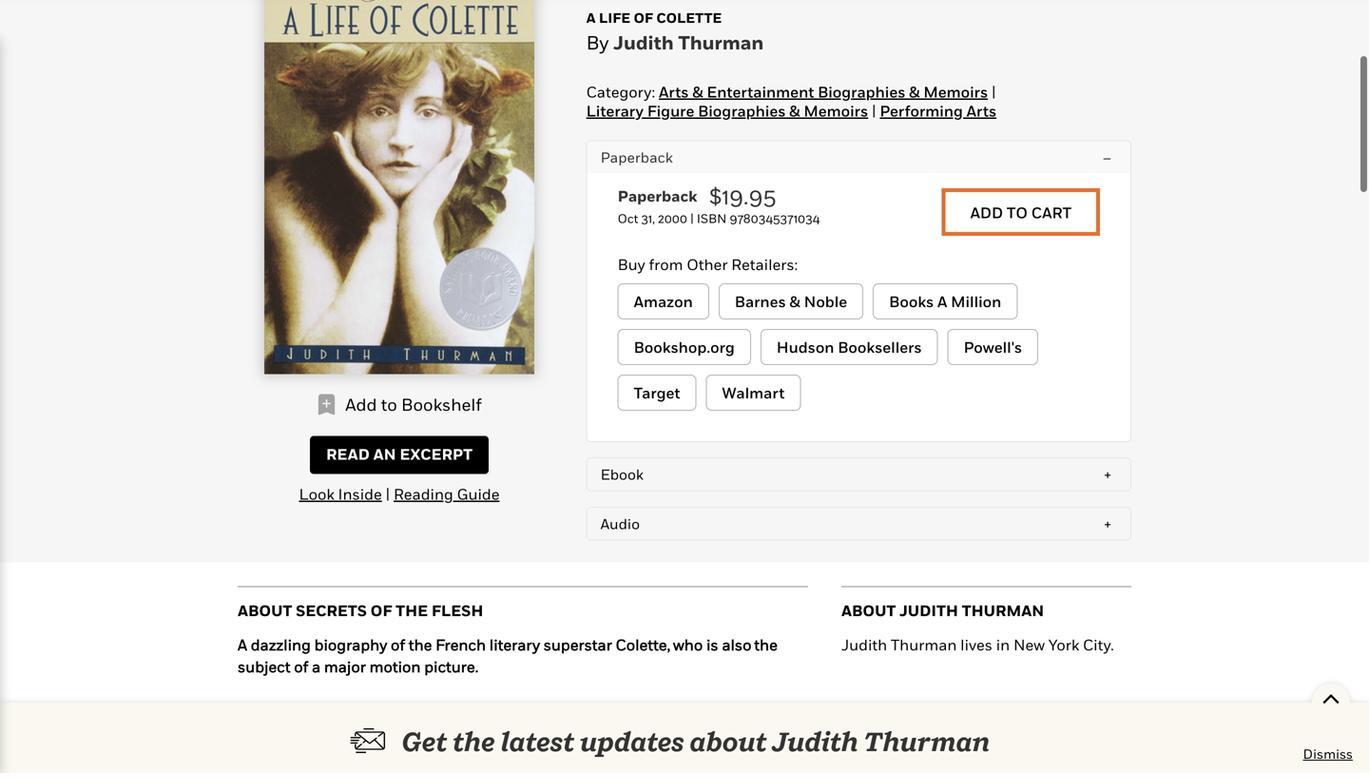 Task type: describe. For each thing, give the bounding box(es) containing it.
paperback link
[[618, 187, 709, 211]]

get
[[402, 726, 448, 757]]

guide
[[457, 485, 500, 503]]

updates
[[580, 726, 684, 757]]

picture.
[[424, 658, 479, 676]]

superstar
[[544, 636, 612, 654]]

secrets
[[296, 602, 367, 620]]

about secrets of the flesh
[[238, 602, 483, 620]]

york inside "a fine and intelligent biography of colette, with her long tumultuous life and the great body of her work scrupulously considered and presented with style."— the new york times book review (editors' choice)
[[303, 745, 334, 763]]

of up scrupulously
[[471, 701, 485, 719]]

work
[[390, 723, 424, 741]]

2000
[[658, 211, 687, 226]]

1 horizontal spatial york
[[1049, 636, 1079, 654]]

9780345371034
[[730, 211, 820, 226]]

an
[[373, 445, 396, 463]]

$19.95
[[709, 182, 776, 210]]

amazon
[[634, 293, 693, 311]]

literary figure biographies & memoirs link
[[586, 102, 868, 120]]

great
[[265, 723, 302, 741]]

category: arts & entertainment biographies & memoirs | literary figure biographies & memoirs | performing arts
[[586, 83, 997, 120]]

times
[[337, 745, 380, 763]]

a dazzling biography of the french literary superstar colette, who is also the subject of a major motion picture.
[[238, 636, 778, 676]]

cart
[[1031, 204, 1072, 222]]

fine
[[256, 701, 283, 719]]

major
[[324, 658, 366, 676]]

walmart
[[722, 384, 785, 402]]

choice)
[[540, 745, 595, 763]]

lives
[[961, 636, 993, 654]]

noble
[[804, 293, 847, 311]]

| left performing
[[872, 102, 876, 120]]

| right inside
[[386, 485, 390, 503]]

judith thurman link
[[613, 31, 764, 54]]

& down "entertainment"
[[789, 102, 800, 120]]

barnes & noble link
[[719, 284, 864, 320]]

0 horizontal spatial and
[[287, 701, 314, 719]]

books a million
[[889, 293, 1002, 311]]

body
[[306, 723, 341, 741]]

books
[[889, 293, 934, 311]]

judith inside a life of colette by judith thurman
[[613, 31, 674, 54]]

| up performing arts link
[[992, 83, 996, 101]]

the left flesh
[[396, 602, 428, 620]]

barnes & noble
[[735, 293, 847, 311]]

0 vertical spatial paperback
[[601, 148, 673, 166]]

amazon link
[[618, 284, 709, 320]]

"a
[[238, 701, 252, 719]]

figure
[[647, 102, 694, 120]]

& left noble
[[790, 293, 801, 311]]

biography inside 'a dazzling biography of the french literary superstar colette, who is also the subject of a major motion picture.'
[[314, 636, 387, 654]]

0 vertical spatial her
[[581, 701, 605, 719]]

look
[[299, 485, 334, 503]]

a for literary
[[238, 636, 247, 654]]

buy
[[618, 255, 645, 274]]

french
[[436, 636, 486, 654]]

inside
[[338, 485, 382, 503]]

bookshop.org
[[634, 338, 735, 356]]

considered
[[523, 723, 603, 741]]

of right secrets at left bottom
[[371, 602, 392, 620]]

31,
[[641, 211, 655, 226]]

read
[[326, 445, 370, 463]]

dismiss
[[1303, 746, 1353, 762]]

dazzling
[[251, 636, 311, 654]]

category:
[[586, 83, 655, 101]]

read an excerpt
[[326, 445, 473, 463]]

literary
[[586, 102, 644, 120]]

add for add to cart
[[970, 204, 1003, 222]]

0 horizontal spatial biographies
[[698, 102, 786, 120]]

a life of colette by judith thurman
[[586, 9, 764, 54]]

of down the "intelligent"
[[345, 723, 359, 741]]

the right get
[[453, 726, 495, 757]]

performing arts link
[[880, 102, 997, 120]]

ebook
[[601, 466, 644, 483]]

2 horizontal spatial a
[[938, 293, 947, 311]]

add to cart
[[970, 204, 1072, 222]]

flesh
[[432, 602, 483, 620]]

dismiss link
[[1303, 745, 1353, 764]]

reading guide link
[[394, 485, 500, 503]]

colette,
[[489, 701, 543, 719]]

about
[[690, 726, 767, 757]]

latest
[[500, 726, 575, 757]]

from
[[649, 255, 683, 274]]

hudson booksellers link
[[760, 329, 938, 365]]

life
[[599, 9, 631, 26]]

about judith thurman
[[842, 602, 1044, 620]]

about for about judith thurman
[[842, 602, 896, 620]]

walmart link
[[706, 375, 801, 411]]

0 horizontal spatial memoirs
[[804, 102, 868, 120]]

by
[[586, 31, 609, 54]]

0 vertical spatial new
[[1014, 636, 1045, 654]]

(editors'
[[476, 745, 537, 763]]

city.
[[1083, 636, 1114, 654]]

buy from other retailers:
[[618, 255, 798, 274]]



Task type: locate. For each thing, give the bounding box(es) containing it.
2 horizontal spatial and
[[757, 701, 785, 719]]

0 vertical spatial to
[[1007, 204, 1028, 222]]

biographies up performing
[[818, 83, 906, 101]]

memoirs down "entertainment"
[[804, 102, 868, 120]]

| right 2000
[[690, 211, 694, 226]]

isbn
[[697, 211, 727, 226]]

subject
[[238, 658, 290, 676]]

the inside 'a dazzling biography of the french literary superstar colette, who is also the subject of a major motion picture.'
[[409, 636, 432, 654]]

1 vertical spatial paperback
[[618, 187, 697, 205]]

arts right performing
[[967, 102, 997, 120]]

1 vertical spatial add
[[345, 394, 377, 415]]

& up performing
[[909, 83, 920, 101]]

biography up get
[[394, 701, 467, 719]]

new inside "a fine and intelligent biography of colette, with her long tumultuous life and the great body of her work scrupulously considered and presented with style."— the new york times book review (editors' choice)
[[268, 745, 299, 763]]

1 horizontal spatial a
[[586, 9, 596, 26]]

a left "life"
[[586, 9, 596, 26]]

0 horizontal spatial add
[[345, 394, 377, 415]]

judith right about
[[772, 726, 859, 757]]

of inside a life of colette by judith thurman
[[634, 9, 653, 26]]

of left a
[[294, 658, 308, 676]]

of up motion
[[391, 636, 405, 654]]

million
[[951, 293, 1002, 311]]

1 vertical spatial york
[[303, 745, 334, 763]]

1 horizontal spatial and
[[606, 723, 634, 741]]

0 horizontal spatial arts
[[659, 83, 689, 101]]

retailers:
[[731, 255, 798, 274]]

arts & entertainment biographies & memoirs link
[[659, 83, 988, 102]]

1 vertical spatial biography
[[394, 701, 467, 719]]

add to bookshelf
[[345, 394, 482, 415]]

bookshelf
[[401, 394, 482, 415]]

add to cart button
[[942, 188, 1100, 236]]

booksellers
[[838, 338, 922, 356]]

with down life
[[713, 723, 744, 741]]

biography inside "a fine and intelligent biography of colette, with her long tumultuous life and the great body of her work scrupulously considered and presented with style."— the new york times book review (editors' choice)
[[394, 701, 467, 719]]

tumultuous
[[644, 701, 728, 719]]

reading
[[394, 485, 453, 503]]

also the
[[722, 636, 778, 654]]

0 horizontal spatial a
[[238, 636, 247, 654]]

memoirs
[[924, 83, 988, 101], [804, 102, 868, 120]]

the up motion
[[409, 636, 432, 654]]

biographies
[[818, 83, 906, 101], [698, 102, 786, 120]]

about for about secrets of the flesh
[[238, 602, 292, 620]]

expand/collapse sign up banner image
[[1322, 684, 1340, 712]]

long
[[608, 701, 640, 719]]

biography
[[314, 636, 387, 654], [394, 701, 467, 719]]

2 about from the left
[[842, 602, 896, 620]]

about
[[238, 602, 292, 620], [842, 602, 896, 620]]

add left 'cart'
[[970, 204, 1003, 222]]

1 horizontal spatial about
[[842, 602, 896, 620]]

barnes
[[735, 293, 786, 311]]

1 horizontal spatial biographies
[[818, 83, 906, 101]]

"a fine and intelligent biography of colette, with her long tumultuous life and the great body of her work scrupulously considered and presented with style."— the new york times book review (editors' choice)
[[238, 701, 801, 763]]

0 vertical spatial a
[[586, 9, 596, 26]]

0 vertical spatial with
[[547, 701, 577, 719]]

and up style."—
[[757, 701, 785, 719]]

add up read
[[345, 394, 377, 415]]

of
[[634, 9, 653, 26], [371, 602, 392, 620], [391, 636, 405, 654], [294, 658, 308, 676], [471, 701, 485, 719], [345, 723, 359, 741]]

literary
[[490, 636, 540, 654]]

a right books
[[938, 293, 947, 311]]

paperback up paperback 'link'
[[601, 148, 673, 166]]

1 horizontal spatial add
[[970, 204, 1003, 222]]

0 horizontal spatial about
[[238, 602, 292, 620]]

1 horizontal spatial arts
[[967, 102, 997, 120]]

with
[[547, 701, 577, 719], [713, 723, 744, 741]]

+ for audio
[[1104, 515, 1112, 532]]

performing
[[880, 102, 963, 120]]

the inside "a fine and intelligent biography of colette, with her long tumultuous life and the great body of her work scrupulously considered and presented with style."— the new york times book review (editors' choice)
[[238, 723, 261, 741]]

her
[[581, 701, 605, 719], [363, 723, 386, 741]]

2 + from the top
[[1104, 515, 1112, 532]]

look inside link
[[299, 485, 382, 503]]

0 vertical spatial york
[[1049, 636, 1079, 654]]

0 horizontal spatial with
[[547, 701, 577, 719]]

0 horizontal spatial york
[[303, 745, 334, 763]]

colette
[[656, 9, 722, 26]]

1 horizontal spatial new
[[1014, 636, 1045, 654]]

intelligent
[[318, 701, 391, 719]]

–
[[1103, 148, 1112, 166]]

target
[[634, 384, 680, 402]]

new right in
[[1014, 636, 1045, 654]]

a
[[312, 658, 321, 676]]

judith up judith thurman lives in new york city.
[[900, 602, 958, 620]]

motion
[[369, 658, 421, 676]]

1 horizontal spatial to
[[1007, 204, 1028, 222]]

0 horizontal spatial new
[[268, 745, 299, 763]]

colette, who
[[616, 636, 703, 654]]

york down body
[[303, 745, 334, 763]]

with up considered
[[547, 701, 577, 719]]

audio
[[601, 515, 640, 532]]

powell's link
[[948, 329, 1038, 365]]

& up 'figure'
[[692, 83, 703, 101]]

judith down about judith thurman
[[842, 636, 887, 654]]

and down long
[[606, 723, 634, 741]]

her up times
[[363, 723, 386, 741]]

look inside | reading guide
[[299, 485, 500, 503]]

of right "life"
[[634, 9, 653, 26]]

new down great
[[268, 745, 299, 763]]

secrets of the flesh by judith thurman image
[[265, 0, 534, 374]]

paperback up 31,
[[618, 187, 697, 205]]

0 vertical spatial add
[[970, 204, 1003, 222]]

1 vertical spatial to
[[381, 394, 397, 415]]

thurman inside a life of colette by judith thurman
[[678, 31, 764, 54]]

paperback inside 'link'
[[618, 187, 697, 205]]

review
[[424, 745, 474, 763]]

powell's
[[964, 338, 1022, 356]]

product details
[[842, 742, 989, 760]]

to inside 'add to cart' button
[[1007, 204, 1028, 222]]

details
[[923, 742, 989, 760]]

a inside 'a dazzling biography of the french literary superstar colette, who is also the subject of a major motion picture.'
[[238, 636, 247, 654]]

a
[[586, 9, 596, 26], [938, 293, 947, 311], [238, 636, 247, 654]]

1 horizontal spatial memoirs
[[924, 83, 988, 101]]

a up the subject
[[238, 636, 247, 654]]

oct
[[618, 211, 638, 226]]

1 + from the top
[[1104, 466, 1112, 483]]

judith thurman lives in new york city.
[[842, 636, 1114, 654]]

1 vertical spatial new
[[268, 745, 299, 763]]

add inside button
[[970, 204, 1003, 222]]

get the latest updates about judith thurman
[[402, 726, 990, 757]]

1 vertical spatial a
[[938, 293, 947, 311]]

style."—
[[747, 723, 801, 741]]

other
[[687, 255, 728, 274]]

0 horizontal spatial biography
[[314, 636, 387, 654]]

books a million link
[[873, 284, 1018, 320]]

+
[[1104, 466, 1112, 483], [1104, 515, 1112, 532]]

judith down "life"
[[613, 31, 674, 54]]

biography up "major"
[[314, 636, 387, 654]]

arts up 'figure'
[[659, 83, 689, 101]]

0 vertical spatial +
[[1104, 466, 1112, 483]]

target link
[[618, 375, 697, 411]]

0 horizontal spatial her
[[363, 723, 386, 741]]

the
[[238, 745, 264, 763]]

to left 'cart'
[[1007, 204, 1028, 222]]

1 horizontal spatial with
[[713, 723, 744, 741]]

the up the
[[238, 723, 261, 741]]

the
[[396, 602, 428, 620], [409, 636, 432, 654], [238, 723, 261, 741], [453, 726, 495, 757]]

add for add to bookshelf
[[345, 394, 377, 415]]

is
[[706, 636, 718, 654]]

0 vertical spatial biography
[[314, 636, 387, 654]]

a inside a life of colette by judith thurman
[[586, 9, 596, 26]]

her left long
[[581, 701, 605, 719]]

arts
[[659, 83, 689, 101], [967, 102, 997, 120]]

presented
[[638, 723, 710, 741]]

to for bookshelf
[[381, 394, 397, 415]]

a for thurman
[[586, 9, 596, 26]]

1 vertical spatial with
[[713, 723, 744, 741]]

2 vertical spatial a
[[238, 636, 247, 654]]

york left city.
[[1049, 636, 1079, 654]]

1 about from the left
[[238, 602, 292, 620]]

product
[[842, 742, 919, 760]]

0 horizontal spatial to
[[381, 394, 397, 415]]

in
[[996, 636, 1010, 654]]

new
[[1014, 636, 1045, 654], [268, 745, 299, 763]]

to up an
[[381, 394, 397, 415]]

bookshop.org link
[[618, 329, 751, 365]]

book
[[384, 745, 420, 763]]

to for cart
[[1007, 204, 1028, 222]]

and up great
[[287, 701, 314, 719]]

1 horizontal spatial her
[[581, 701, 605, 719]]

1 vertical spatial +
[[1104, 515, 1112, 532]]

hudson
[[777, 338, 834, 356]]

thurman
[[678, 31, 764, 54], [962, 602, 1044, 620], [891, 636, 957, 654], [864, 726, 990, 757]]

hudson booksellers
[[777, 338, 922, 356]]

read an excerpt link
[[310, 436, 489, 474]]

oct 31, 2000 | isbn 9780345371034
[[618, 211, 820, 226]]

1 vertical spatial her
[[363, 723, 386, 741]]

1 horizontal spatial biography
[[394, 701, 467, 719]]

entertainment
[[707, 83, 814, 101]]

+ for ebook
[[1104, 466, 1112, 483]]

biographies down "entertainment"
[[698, 102, 786, 120]]

memoirs up performing arts link
[[924, 83, 988, 101]]

add
[[970, 204, 1003, 222], [345, 394, 377, 415]]



Task type: vqa. For each thing, say whether or not it's contained in the screenshot.
the supplement
no



